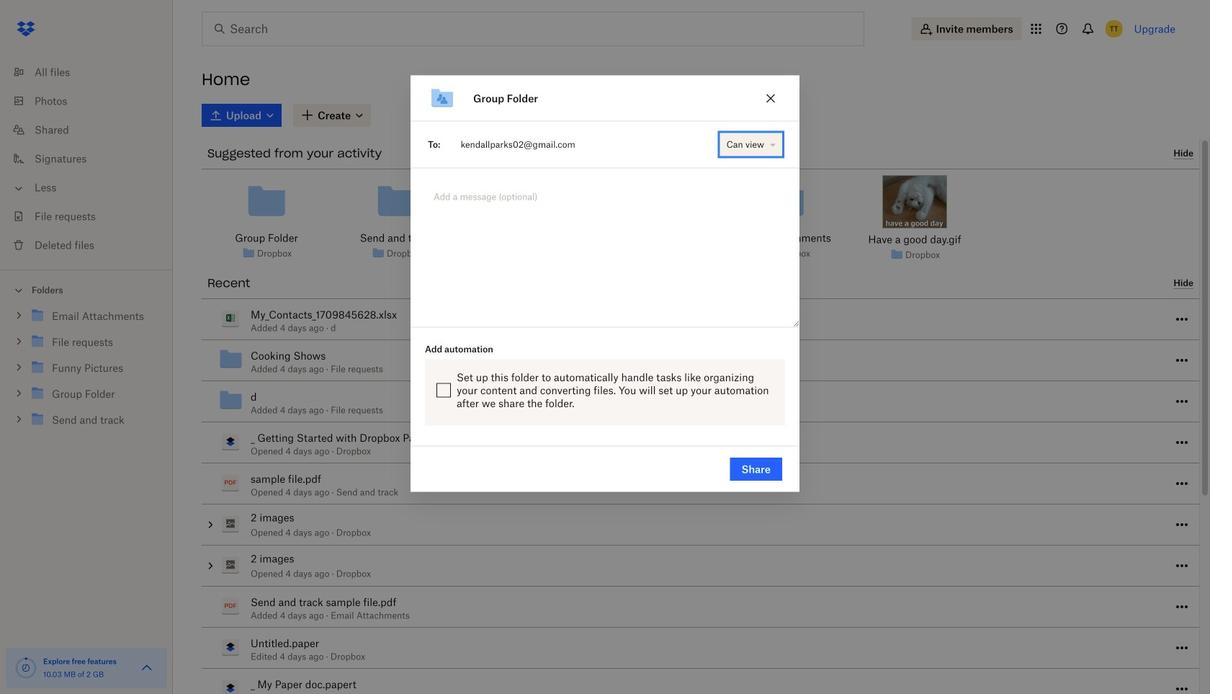 Task type: vqa. For each thing, say whether or not it's contained in the screenshot.
DROPBOX icon
yes



Task type: locate. For each thing, give the bounding box(es) containing it.
Add a message (optional) text field
[[428, 185, 783, 219]]

main content
[[190, 101, 1211, 694]]

list
[[0, 49, 173, 270]]

group
[[0, 300, 173, 444]]

less image
[[12, 181, 26, 196]]

None field
[[441, 130, 717, 159]]

quota usage progress bar
[[14, 657, 37, 680]]

none field inside sharing modal dialog
[[441, 130, 717, 159]]

Contact name search field
[[455, 133, 714, 156]]



Task type: describe. For each thing, give the bounding box(es) containing it.
sharing modal dialog
[[411, 75, 800, 607]]

/have a good day.gif image
[[883, 175, 948, 228]]

Folder name text field
[[474, 90, 752, 106]]

dropbox image
[[12, 14, 40, 43]]



